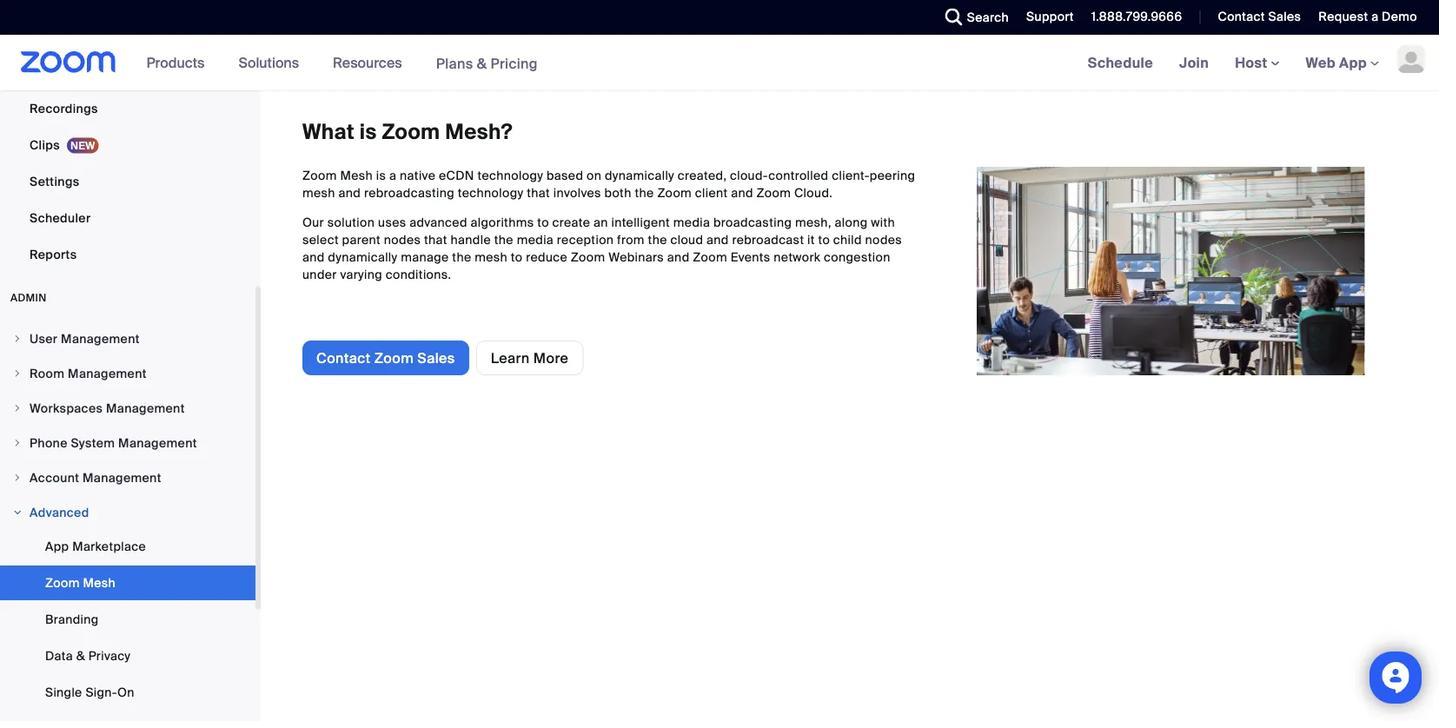 Task type: vqa. For each thing, say whether or not it's contained in the screenshot.
right PM
no



Task type: describe. For each thing, give the bounding box(es) containing it.
right image inside advanced menu item
[[12, 508, 23, 518]]

scheduler link
[[0, 201, 255, 236]]

plans & pricing
[[436, 54, 538, 72]]

2 vertical spatial to
[[511, 249, 523, 265]]

native
[[400, 167, 436, 183]]

on
[[587, 167, 602, 183]]

is inside zoom mesh is a native ecdn technology based on dynamically created, cloud-controlled client-peering mesh and rebroadcasting technology that involves both the zoom client and zoom cloud.
[[376, 167, 386, 183]]

contact for contact sales
[[1218, 9, 1265, 25]]

right image for phone system management
[[12, 438, 23, 448]]

what
[[302, 119, 355, 146]]

1.888.799.9666
[[1091, 9, 1182, 25]]

dynamically inside our solution uses advanced algorithms to create an intelligent media broadcasting mesh, along with select parent nodes that handle the media reception from the cloud and rebroadcast it to child nodes and dynamically manage the mesh to reduce zoom webinars and zoom events network congestion under varying conditions.
[[328, 249, 398, 265]]

0 vertical spatial is
[[360, 119, 377, 146]]

learn more
[[491, 349, 569, 367]]

scheduler
[[30, 210, 91, 226]]

contact sales
[[1218, 9, 1301, 25]]

rebroadcast
[[732, 232, 804, 248]]

clips link
[[0, 128, 255, 163]]

workspaces
[[30, 400, 103, 416]]

both
[[604, 185, 632, 201]]

that inside our solution uses advanced algorithms to create an intelligent media broadcasting mesh, along with select parent nodes that handle the media reception from the cloud and rebroadcast it to child nodes and dynamically manage the mesh to reduce zoom webinars and zoom events network congestion under varying conditions.
[[424, 232, 447, 248]]

settings link
[[0, 164, 255, 199]]

resources
[[333, 53, 402, 72]]

contact for contact zoom sales
[[316, 349, 371, 367]]

child
[[833, 232, 862, 248]]

1 horizontal spatial a
[[1371, 9, 1379, 25]]

reduce
[[526, 249, 568, 265]]

1 nodes from the left
[[384, 232, 421, 248]]

account
[[30, 470, 79, 486]]

1 horizontal spatial to
[[537, 214, 549, 230]]

and down the cloud-
[[731, 185, 753, 201]]

mesh,
[[795, 214, 832, 230]]

zoom inside advanced menu
[[45, 575, 80, 591]]

1 vertical spatial technology
[[458, 185, 524, 201]]

0 vertical spatial technology
[[478, 167, 543, 183]]

management for room management
[[68, 365, 147, 382]]

phone
[[30, 435, 68, 451]]

privacy
[[88, 648, 131, 664]]

solution
[[327, 214, 375, 230]]

and up solution
[[339, 185, 361, 201]]

congestion
[[824, 249, 891, 265]]

user management menu item
[[0, 322, 255, 355]]

based
[[547, 167, 583, 183]]

and right "cloud"
[[707, 232, 729, 248]]

zoom mesh is a native ecdn technology based on dynamically created, cloud-controlled client-peering mesh and rebroadcasting technology that involves both the zoom client and zoom cloud.
[[302, 167, 915, 201]]

along
[[835, 214, 868, 230]]

recordings link
[[0, 91, 255, 126]]

demo
[[1382, 9, 1417, 25]]

dynamically inside zoom mesh is a native ecdn technology based on dynamically created, cloud-controlled client-peering mesh and rebroadcasting technology that involves both the zoom client and zoom cloud.
[[605, 167, 674, 183]]

advanced
[[30, 504, 89, 521]]

join
[[1179, 53, 1209, 72]]

1 horizontal spatial sales
[[1268, 9, 1301, 25]]

ecdn
[[439, 167, 474, 183]]

with
[[871, 214, 895, 230]]

sign-
[[86, 684, 117, 700]]

right image for account management
[[12, 473, 23, 483]]

the down intelligent
[[648, 232, 667, 248]]

zoom logo image
[[21, 51, 116, 73]]

zoom mesh link
[[0, 566, 255, 601]]

account management menu item
[[0, 461, 255, 494]]

learn more link
[[476, 341, 583, 375]]

created,
[[678, 167, 727, 183]]

intelligent
[[611, 214, 670, 230]]

select
[[302, 232, 339, 248]]

client
[[695, 185, 728, 201]]

cloud
[[670, 232, 703, 248]]

meetings navigation
[[1075, 35, 1439, 92]]

& for plans
[[477, 54, 487, 72]]

advanced
[[410, 214, 467, 230]]

management down the workspaces management menu item
[[118, 435, 197, 451]]

advanced menu
[[0, 529, 255, 721]]

search
[[967, 9, 1009, 25]]

resources button
[[333, 35, 410, 90]]

join link
[[1166, 35, 1222, 90]]

parent
[[342, 232, 381, 248]]

mesh for zoom mesh
[[83, 575, 116, 591]]

rebroadcasting
[[364, 185, 455, 201]]

product information navigation
[[133, 35, 551, 92]]

more
[[533, 349, 569, 367]]

our
[[302, 214, 324, 230]]

create
[[552, 214, 590, 230]]

from
[[617, 232, 645, 248]]

handle
[[451, 232, 491, 248]]

single sign-on
[[45, 684, 134, 700]]

& for data
[[76, 648, 85, 664]]

broadcasting
[[713, 214, 792, 230]]

data & privacy
[[45, 648, 131, 664]]

solutions button
[[238, 35, 307, 90]]

1 vertical spatial sales
[[417, 349, 455, 367]]

contact zoom sales link
[[302, 341, 469, 375]]

management for user management
[[61, 331, 140, 347]]

data & privacy link
[[0, 639, 255, 674]]

room management
[[30, 365, 147, 382]]

the down handle
[[452, 249, 471, 265]]

cloud-
[[730, 167, 768, 183]]

reports
[[30, 246, 77, 262]]



Task type: locate. For each thing, give the bounding box(es) containing it.
the right both
[[635, 185, 654, 201]]

1 horizontal spatial contact
[[1218, 9, 1265, 25]]

that inside zoom mesh is a native ecdn technology based on dynamically created, cloud-controlled client-peering mesh and rebroadcasting technology that involves both the zoom client and zoom cloud.
[[527, 185, 550, 201]]

app inside meetings navigation
[[1339, 53, 1367, 72]]

room
[[30, 365, 65, 382]]

1 vertical spatial media
[[517, 232, 554, 248]]

zoom
[[382, 119, 440, 146], [302, 167, 337, 183], [657, 185, 692, 201], [757, 185, 791, 201], [571, 249, 605, 265], [693, 249, 727, 265], [374, 349, 414, 367], [45, 575, 80, 591]]

and
[[339, 185, 361, 201], [731, 185, 753, 201], [707, 232, 729, 248], [302, 249, 325, 265], [667, 249, 690, 265]]

nodes down "with"
[[865, 232, 902, 248]]

room management menu item
[[0, 357, 255, 390]]

advanced menu item
[[0, 496, 255, 529]]

uses
[[378, 214, 406, 230]]

varying
[[340, 266, 382, 282]]

2 vertical spatial right image
[[12, 473, 23, 483]]

3 right image from the top
[[12, 508, 23, 518]]

request
[[1319, 9, 1368, 25]]

0 horizontal spatial nodes
[[384, 232, 421, 248]]

user
[[30, 331, 58, 347]]

dynamically up both
[[605, 167, 674, 183]]

to right it
[[818, 232, 830, 248]]

banner containing products
[[0, 35, 1439, 92]]

on
[[117, 684, 134, 700]]

host
[[1235, 53, 1271, 72]]

products
[[147, 53, 205, 72]]

a
[[1371, 9, 1379, 25], [389, 167, 397, 183]]

mesh
[[340, 167, 373, 183], [83, 575, 116, 591]]

clips
[[30, 137, 60, 153]]

app inside app marketplace 'link'
[[45, 538, 69, 554]]

3 right image from the top
[[12, 473, 23, 483]]

0 vertical spatial a
[[1371, 9, 1379, 25]]

right image left room at the bottom left
[[12, 368, 23, 379]]

contact zoom sales
[[316, 349, 455, 367]]

and down "cloud"
[[667, 249, 690, 265]]

0 horizontal spatial app
[[45, 538, 69, 554]]

management
[[61, 331, 140, 347], [68, 365, 147, 382], [106, 400, 185, 416], [118, 435, 197, 451], [83, 470, 161, 486]]

0 vertical spatial right image
[[12, 368, 23, 379]]

0 horizontal spatial media
[[517, 232, 554, 248]]

request a demo
[[1319, 9, 1417, 25]]

right image left advanced
[[12, 508, 23, 518]]

mesh up solution
[[340, 167, 373, 183]]

1 right image from the top
[[12, 368, 23, 379]]

app down advanced
[[45, 538, 69, 554]]

a left demo
[[1371, 9, 1379, 25]]

0 vertical spatial media
[[673, 214, 710, 230]]

manage
[[401, 249, 449, 265]]

events
[[731, 249, 770, 265]]

is up the 'rebroadcasting'
[[376, 167, 386, 183]]

management up "room management"
[[61, 331, 140, 347]]

1 horizontal spatial dynamically
[[605, 167, 674, 183]]

nodes
[[384, 232, 421, 248], [865, 232, 902, 248]]

1 right image from the top
[[12, 334, 23, 344]]

right image left account
[[12, 473, 23, 483]]

zoom mesh
[[45, 575, 116, 591]]

a up the 'rebroadcasting'
[[389, 167, 397, 183]]

solutions
[[238, 53, 299, 72]]

host button
[[1235, 53, 1280, 72]]

right image for user management
[[12, 334, 23, 344]]

account management
[[30, 470, 161, 486]]

banner
[[0, 35, 1439, 92]]

0 horizontal spatial contact
[[316, 349, 371, 367]]

schedule
[[1088, 53, 1153, 72]]

involves
[[553, 185, 601, 201]]

our solution uses advanced algorithms to create an intelligent media broadcasting mesh, along with select parent nodes that handle the media reception from the cloud and rebroadcast it to child nodes and dynamically manage the mesh to reduce zoom webinars and zoom events network congestion under varying conditions.
[[302, 214, 902, 282]]

single sign-on link
[[0, 675, 255, 710]]

to left create
[[537, 214, 549, 230]]

management for workspaces management
[[106, 400, 185, 416]]

& right plans
[[477, 54, 487, 72]]

1 vertical spatial right image
[[12, 438, 23, 448]]

web
[[1306, 53, 1336, 72]]

contact down varying
[[316, 349, 371, 367]]

1 vertical spatial to
[[818, 232, 830, 248]]

the down algorithms
[[494, 232, 514, 248]]

mesh down app marketplace
[[83, 575, 116, 591]]

1 horizontal spatial nodes
[[865, 232, 902, 248]]

1 horizontal spatial &
[[477, 54, 487, 72]]

the inside zoom mesh is a native ecdn technology based on dynamically created, cloud-controlled client-peering mesh and rebroadcasting technology that involves both the zoom client and zoom cloud.
[[635, 185, 654, 201]]

mesh inside advanced menu
[[83, 575, 116, 591]]

web app button
[[1306, 53, 1379, 72]]

2 vertical spatial right image
[[12, 508, 23, 518]]

technology
[[478, 167, 543, 183], [458, 185, 524, 201]]

1 vertical spatial that
[[424, 232, 447, 248]]

single
[[45, 684, 82, 700]]

right image
[[12, 368, 23, 379], [12, 403, 23, 414], [12, 508, 23, 518]]

search button
[[932, 0, 1013, 35]]

controlled
[[768, 167, 829, 183]]

0 vertical spatial dynamically
[[605, 167, 674, 183]]

contact up 'host'
[[1218, 9, 1265, 25]]

1 vertical spatial is
[[376, 167, 386, 183]]

marketplace
[[72, 538, 146, 554]]

right image inside user management menu item
[[12, 334, 23, 344]]

management down phone system management menu item
[[83, 470, 161, 486]]

media up "cloud"
[[673, 214, 710, 230]]

0 vertical spatial sales
[[1268, 9, 1301, 25]]

mesh for zoom mesh is a native ecdn technology based on dynamically created, cloud-controlled client-peering mesh and rebroadcasting technology that involves both the zoom client and zoom cloud.
[[340, 167, 373, 183]]

0 horizontal spatial mesh
[[302, 185, 335, 201]]

pricing
[[491, 54, 538, 72]]

phone system management
[[30, 435, 197, 451]]

admin
[[10, 291, 47, 305]]

right image for room
[[12, 368, 23, 379]]

what is zoom mesh?
[[302, 119, 512, 146]]

0 vertical spatial right image
[[12, 334, 23, 344]]

0 vertical spatial that
[[527, 185, 550, 201]]

1 horizontal spatial media
[[673, 214, 710, 230]]

webinars
[[609, 249, 664, 265]]

profile picture image
[[1397, 45, 1425, 73]]

0 vertical spatial mesh
[[302, 185, 335, 201]]

app marketplace link
[[0, 529, 255, 564]]

mesh inside zoom mesh is a native ecdn technology based on dynamically created, cloud-controlled client-peering mesh and rebroadcasting technology that involves both the zoom client and zoom cloud.
[[340, 167, 373, 183]]

admin menu menu
[[0, 322, 255, 721]]

0 vertical spatial contact
[[1218, 9, 1265, 25]]

mesh down handle
[[475, 249, 508, 265]]

reports link
[[0, 237, 255, 272]]

to left reduce
[[511, 249, 523, 265]]

side navigation navigation
[[0, 0, 261, 721]]

settings
[[30, 173, 80, 189]]

peering
[[870, 167, 915, 183]]

and up under
[[302, 249, 325, 265]]

1 horizontal spatial mesh
[[475, 249, 508, 265]]

personal menu menu
[[0, 0, 255, 274]]

workspaces management
[[30, 400, 185, 416]]

to
[[537, 214, 549, 230], [818, 232, 830, 248], [511, 249, 523, 265]]

1 vertical spatial mesh
[[475, 249, 508, 265]]

schedule link
[[1075, 35, 1166, 90]]

app marketplace
[[45, 538, 146, 554]]

& right data on the left bottom of page
[[76, 648, 85, 664]]

right image inside the workspaces management menu item
[[12, 403, 23, 414]]

app
[[1339, 53, 1367, 72], [45, 538, 69, 554]]

0 vertical spatial to
[[537, 214, 549, 230]]

cloud.
[[794, 185, 833, 201]]

right image left 'phone'
[[12, 438, 23, 448]]

right image for workspaces
[[12, 403, 23, 414]]

network
[[774, 249, 821, 265]]

0 vertical spatial mesh
[[340, 167, 373, 183]]

app right 'web'
[[1339, 53, 1367, 72]]

0 horizontal spatial that
[[424, 232, 447, 248]]

nodes down uses
[[384, 232, 421, 248]]

1 vertical spatial contact
[[316, 349, 371, 367]]

that
[[527, 185, 550, 201], [424, 232, 447, 248]]

sales
[[1268, 9, 1301, 25], [417, 349, 455, 367]]

that down advanced on the left top of page
[[424, 232, 447, 248]]

0 vertical spatial app
[[1339, 53, 1367, 72]]

2 nodes from the left
[[865, 232, 902, 248]]

phone system management menu item
[[0, 427, 255, 460]]

it
[[807, 232, 815, 248]]

data
[[45, 648, 73, 664]]

1 vertical spatial &
[[76, 648, 85, 664]]

& inside advanced menu
[[76, 648, 85, 664]]

0 horizontal spatial mesh
[[83, 575, 116, 591]]

&
[[477, 54, 487, 72], [76, 648, 85, 664]]

right image inside phone system management menu item
[[12, 438, 23, 448]]

media up reduce
[[517, 232, 554, 248]]

is
[[360, 119, 377, 146], [376, 167, 386, 183]]

2 right image from the top
[[12, 438, 23, 448]]

1 vertical spatial mesh
[[83, 575, 116, 591]]

0 horizontal spatial a
[[389, 167, 397, 183]]

media
[[673, 214, 710, 230], [517, 232, 554, 248]]

0 horizontal spatial dynamically
[[328, 249, 398, 265]]

contact
[[1218, 9, 1265, 25], [316, 349, 371, 367]]

1 vertical spatial right image
[[12, 403, 23, 414]]

sales left learn
[[417, 349, 455, 367]]

0 horizontal spatial to
[[511, 249, 523, 265]]

1 horizontal spatial app
[[1339, 53, 1367, 72]]

branding
[[45, 611, 99, 627]]

system
[[71, 435, 115, 451]]

mesh up our
[[302, 185, 335, 201]]

branding link
[[0, 602, 255, 637]]

right image left the "workspaces"
[[12, 403, 23, 414]]

0 vertical spatial &
[[477, 54, 487, 72]]

is right what
[[360, 119, 377, 146]]

1 vertical spatial app
[[45, 538, 69, 554]]

sales up host dropdown button
[[1268, 9, 1301, 25]]

right image inside "room management" menu item
[[12, 368, 23, 379]]

reception
[[557, 232, 614, 248]]

right image left user at the top of page
[[12, 334, 23, 344]]

workspaces management menu item
[[0, 392, 255, 425]]

a inside zoom mesh is a native ecdn technology based on dynamically created, cloud-controlled client-peering mesh and rebroadcasting technology that involves both the zoom client and zoom cloud.
[[389, 167, 397, 183]]

right image
[[12, 334, 23, 344], [12, 438, 23, 448], [12, 473, 23, 483]]

support link
[[1013, 0, 1078, 35], [1026, 9, 1074, 25]]

that down based at left
[[527, 185, 550, 201]]

& inside product information navigation
[[477, 54, 487, 72]]

mesh inside our solution uses advanced algorithms to create an intelligent media broadcasting mesh, along with select parent nodes that handle the media reception from the cloud and rebroadcast it to child nodes and dynamically manage the mesh to reduce zoom webinars and zoom events network congestion under varying conditions.
[[475, 249, 508, 265]]

1 horizontal spatial mesh
[[340, 167, 373, 183]]

support
[[1026, 9, 1074, 25]]

1 vertical spatial dynamically
[[328, 249, 398, 265]]

recordings
[[30, 100, 98, 116]]

an
[[594, 214, 608, 230]]

0 horizontal spatial sales
[[417, 349, 455, 367]]

contact sales link
[[1205, 0, 1306, 35], [1218, 9, 1301, 25]]

mesh inside zoom mesh is a native ecdn technology based on dynamically created, cloud-controlled client-peering mesh and rebroadcasting technology that involves both the zoom client and zoom cloud.
[[302, 185, 335, 201]]

learn
[[491, 349, 530, 367]]

algorithms
[[471, 214, 534, 230]]

management for account management
[[83, 470, 161, 486]]

dynamically down parent
[[328, 249, 398, 265]]

right image inside account management menu item
[[12, 473, 23, 483]]

web app
[[1306, 53, 1367, 72]]

2 right image from the top
[[12, 403, 23, 414]]

management down "room management" menu item
[[106, 400, 185, 416]]

mesh?
[[445, 119, 512, 146]]

management up workspaces management
[[68, 365, 147, 382]]

0 horizontal spatial &
[[76, 648, 85, 664]]

1 horizontal spatial that
[[527, 185, 550, 201]]

1 vertical spatial a
[[389, 167, 397, 183]]

2 horizontal spatial to
[[818, 232, 830, 248]]

conditions.
[[386, 266, 451, 282]]

plans
[[436, 54, 473, 72]]

management inside menu item
[[83, 470, 161, 486]]



